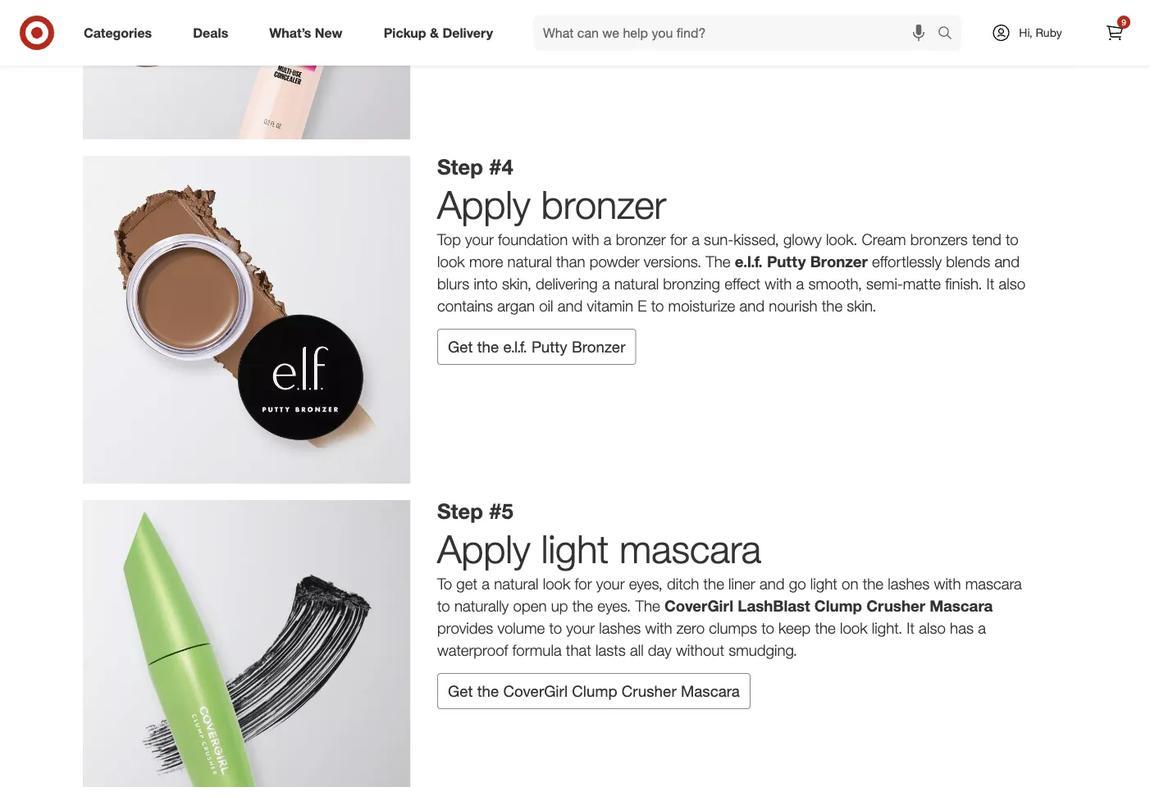Task type: locate. For each thing, give the bounding box(es) containing it.
0 vertical spatial lashes
[[888, 575, 930, 594]]

1 horizontal spatial also
[[999, 274, 1026, 293]]

bronzer inside top your foundation with a bronzer for a sun-kissed, glowy look. cream bronzers tend to look more natural than powder versions. the
[[616, 230, 666, 249]]

look
[[437, 252, 465, 271], [543, 575, 571, 594], [840, 619, 868, 638]]

step #5
[[437, 498, 514, 524]]

apply up get
[[437, 526, 531, 573]]

1 step from the top
[[437, 154, 483, 179]]

step
[[437, 154, 483, 179], [437, 498, 483, 524]]

2 horizontal spatial your
[[596, 575, 625, 594]]

lashes
[[888, 575, 930, 594], [599, 619, 641, 638]]

1 horizontal spatial light
[[811, 575, 838, 594]]

0 horizontal spatial putty
[[532, 337, 568, 356]]

finish.
[[946, 274, 983, 293]]

your inside covergirl lashblast clump crusher mascara provides volume to your lashes with zero clumps to keep the look light. it also has a waterproof formula that lasts all day without smudging.
[[567, 619, 595, 638]]

volume
[[498, 619, 545, 638]]

1 vertical spatial bronzer
[[616, 230, 666, 249]]

1 horizontal spatial putty
[[767, 252, 806, 271]]

0 horizontal spatial the
[[636, 597, 660, 616]]

&
[[430, 25, 439, 41]]

bronzer down look.
[[811, 252, 868, 271]]

1 vertical spatial also
[[919, 619, 946, 638]]

1 vertical spatial covergirl
[[503, 682, 568, 701]]

mascara
[[620, 526, 762, 573], [966, 575, 1022, 594]]

natural
[[508, 252, 552, 271], [615, 274, 659, 293], [494, 575, 539, 594]]

your up that
[[567, 619, 595, 638]]

also right the finish.
[[999, 274, 1026, 293]]

it right the finish.
[[987, 274, 995, 293]]

0 vertical spatial crusher
[[867, 597, 926, 616]]

putty inside button
[[532, 337, 568, 356]]

covergirl
[[665, 597, 734, 616], [503, 682, 568, 701]]

1 vertical spatial natural
[[615, 274, 659, 293]]

1 vertical spatial get
[[448, 682, 473, 701]]

it right light. on the right of the page
[[907, 619, 915, 638]]

the inside effortlessly blends and blurs into skin, delivering a natural bronzing effect with a smooth, semi-matte finish. it also contains argan oil and vitamin e to moisturize and nourish the skin.
[[822, 297, 843, 315]]

0 vertical spatial bronzer
[[811, 252, 868, 271]]

putty
[[767, 252, 806, 271], [532, 337, 568, 356]]

0 vertical spatial putty
[[767, 252, 806, 271]]

mascara up ditch
[[620, 526, 762, 573]]

get down the waterproof
[[448, 682, 473, 701]]

covergirl lashblast clump crusher mascara provides volume to your lashes with zero clumps to keep the look light. it also has a waterproof formula that lasts all day without smudging.
[[437, 597, 993, 660]]

a inside covergirl lashblast clump crusher mascara provides volume to your lashes with zero clumps to keep the look light. it also has a waterproof formula that lasts all day without smudging.
[[978, 619, 986, 638]]

step #4
[[437, 154, 514, 179]]

covergirl up zero
[[665, 597, 734, 616]]

top your foundation with a bronzer for a sun-kissed, glowy look. cream bronzers tend to look more natural than powder versions. the
[[437, 230, 1019, 271]]

What can we help you find? suggestions appear below search field
[[533, 15, 942, 51]]

also
[[999, 274, 1026, 293], [919, 619, 946, 638]]

get
[[448, 337, 473, 356], [448, 682, 473, 701]]

9
[[1122, 17, 1127, 27]]

natural inside to get a natural look for your eyes, ditch the liner and go light on the lashes with mascara to naturally open up the eyes. the
[[494, 575, 539, 594]]

powder
[[590, 252, 640, 271]]

vitamin
[[587, 297, 634, 315]]

to inside effortlessly blends and blurs into skin, delivering a natural bronzing effect with a smooth, semi-matte finish. it also contains argan oil and vitamin e to moisturize and nourish the skin.
[[651, 297, 664, 315]]

0 horizontal spatial bronzer
[[572, 337, 626, 356]]

crusher inside covergirl lashblast clump crusher mascara provides volume to your lashes with zero clumps to keep the look light. it also has a waterproof formula that lasts all day without smudging.
[[867, 597, 926, 616]]

the down the waterproof
[[477, 682, 499, 701]]

also inside covergirl lashblast clump crusher mascara provides volume to your lashes with zero clumps to keep the look light. it also has a waterproof formula that lasts all day without smudging.
[[919, 619, 946, 638]]

look left light. on the right of the page
[[840, 619, 868, 638]]

search
[[931, 26, 970, 42]]

mascara
[[930, 597, 993, 616], [681, 682, 740, 701]]

0 vertical spatial for
[[670, 230, 688, 249]]

apply for apply light mascara
[[437, 526, 531, 573]]

for up versions.
[[670, 230, 688, 249]]

get the covergirl clump crusher mascara
[[448, 682, 740, 701]]

bronzer down vitamin
[[572, 337, 626, 356]]

your inside top your foundation with a bronzer for a sun-kissed, glowy look. cream bronzers tend to look more natural than powder versions. the
[[465, 230, 494, 249]]

the inside covergirl lashblast clump crusher mascara provides volume to your lashes with zero clumps to keep the look light. it also has a waterproof formula that lasts all day without smudging.
[[815, 619, 836, 638]]

clump down on
[[815, 597, 863, 616]]

natural up open
[[494, 575, 539, 594]]

1 horizontal spatial the
[[706, 252, 731, 271]]

categories link
[[70, 15, 173, 51]]

it inside effortlessly blends and blurs into skin, delivering a natural bronzing effect with a smooth, semi-matte finish. it also contains argan oil and vitamin e to moisturize and nourish the skin.
[[987, 274, 995, 293]]

argan
[[498, 297, 535, 315]]

1 vertical spatial mascara
[[966, 575, 1022, 594]]

the down sun-
[[706, 252, 731, 271]]

also left has on the right of the page
[[919, 619, 946, 638]]

the left "liner"
[[704, 575, 725, 594]]

to right e
[[651, 297, 664, 315]]

look inside covergirl lashblast clump crusher mascara provides volume to your lashes with zero clumps to keep the look light. it also has a waterproof formula that lasts all day without smudging.
[[840, 619, 868, 638]]

natural down foundation at the left top of page
[[508, 252, 552, 271]]

1 vertical spatial mascara
[[681, 682, 740, 701]]

0 vertical spatial it
[[987, 274, 995, 293]]

look for top
[[437, 252, 465, 271]]

look up up
[[543, 575, 571, 594]]

1 horizontal spatial clump
[[815, 597, 863, 616]]

0 vertical spatial the
[[706, 252, 731, 271]]

pickup & delivery
[[384, 25, 493, 41]]

clump
[[815, 597, 863, 616], [572, 682, 618, 701]]

go
[[789, 575, 806, 594]]

ruby
[[1036, 25, 1063, 40]]

on
[[842, 575, 859, 594]]

to down to
[[437, 597, 450, 616]]

moisturize
[[669, 297, 736, 315]]

0 horizontal spatial it
[[907, 619, 915, 638]]

the down smooth,
[[822, 297, 843, 315]]

1 horizontal spatial look
[[543, 575, 571, 594]]

1 vertical spatial bronzer
[[572, 337, 626, 356]]

deals link
[[179, 15, 249, 51]]

1 vertical spatial putty
[[532, 337, 568, 356]]

look down top
[[437, 252, 465, 271]]

1 vertical spatial e.l.f.
[[503, 337, 527, 356]]

1 vertical spatial it
[[907, 619, 915, 638]]

mascara inside get the covergirl clump crusher mascara button
[[681, 682, 740, 701]]

0 vertical spatial apply
[[437, 181, 531, 228]]

0 vertical spatial mascara
[[930, 597, 993, 616]]

0 horizontal spatial look
[[437, 252, 465, 271]]

your
[[465, 230, 494, 249], [596, 575, 625, 594], [567, 619, 595, 638]]

1 horizontal spatial it
[[987, 274, 995, 293]]

covergirl down formula
[[503, 682, 568, 701]]

1 vertical spatial step
[[437, 498, 483, 524]]

e.l.f.
[[735, 252, 763, 271], [503, 337, 527, 356]]

1 vertical spatial the
[[636, 597, 660, 616]]

get down the contains at top
[[448, 337, 473, 356]]

0 horizontal spatial clump
[[572, 682, 618, 701]]

provides
[[437, 619, 494, 638]]

0 vertical spatial natural
[[508, 252, 552, 271]]

for down apply light mascara
[[575, 575, 592, 594]]

2 vertical spatial look
[[840, 619, 868, 638]]

and
[[995, 252, 1020, 271], [558, 297, 583, 315], [740, 297, 765, 315], [760, 575, 785, 594]]

bronzer
[[811, 252, 868, 271], [572, 337, 626, 356]]

0 horizontal spatial your
[[465, 230, 494, 249]]

1 horizontal spatial crusher
[[867, 597, 926, 616]]

1 apply from the top
[[437, 181, 531, 228]]

with up than
[[572, 230, 600, 249]]

the
[[706, 252, 731, 271], [636, 597, 660, 616]]

1 vertical spatial for
[[575, 575, 592, 594]]

your inside to get a natural look for your eyes, ditch the liner and go light on the lashes with mascara to naturally open up the eyes. the
[[596, 575, 625, 594]]

to up smudging.
[[762, 619, 775, 638]]

with up has on the right of the page
[[934, 575, 961, 594]]

the down the eyes,
[[636, 597, 660, 616]]

a
[[604, 230, 612, 249], [692, 230, 700, 249], [602, 274, 610, 293], [797, 274, 805, 293], [482, 575, 490, 594], [978, 619, 986, 638]]

lashes inside to get a natural look for your eyes, ditch the liner and go light on the lashes with mascara to naturally open up the eyes. the
[[888, 575, 930, 594]]

the inside top your foundation with a bronzer for a sun-kissed, glowy look. cream bronzers tend to look more natural than powder versions. the
[[706, 252, 731, 271]]

the down the contains at top
[[477, 337, 499, 356]]

1 horizontal spatial your
[[567, 619, 595, 638]]

2 horizontal spatial look
[[840, 619, 868, 638]]

also inside effortlessly blends and blurs into skin, delivering a natural bronzing effect with a smooth, semi-matte finish. it also contains argan oil and vitamin e to moisturize and nourish the skin.
[[999, 274, 1026, 293]]

0 horizontal spatial crusher
[[622, 682, 677, 701]]

step left the #5
[[437, 498, 483, 524]]

light left on
[[811, 575, 838, 594]]

1 vertical spatial apply
[[437, 526, 531, 573]]

your up more
[[465, 230, 494, 249]]

1 vertical spatial look
[[543, 575, 571, 594]]

0 vertical spatial your
[[465, 230, 494, 249]]

0 horizontal spatial for
[[575, 575, 592, 594]]

new
[[315, 25, 343, 41]]

0 vertical spatial light
[[541, 526, 609, 573]]

to
[[1006, 230, 1019, 249], [651, 297, 664, 315], [437, 597, 450, 616], [549, 619, 562, 638], [762, 619, 775, 638]]

0 vertical spatial step
[[437, 154, 483, 179]]

what's new
[[269, 25, 343, 41]]

eyes.
[[598, 597, 631, 616]]

1 vertical spatial clump
[[572, 682, 618, 701]]

1 horizontal spatial e.l.f.
[[735, 252, 763, 271]]

up
[[551, 597, 568, 616]]

foundation
[[498, 230, 568, 249]]

and down tend
[[995, 252, 1020, 271]]

crusher up light. on the right of the page
[[867, 597, 926, 616]]

lashes down "eyes."
[[599, 619, 641, 638]]

e
[[638, 297, 647, 315]]

1 horizontal spatial for
[[670, 230, 688, 249]]

lashes up light. on the right of the page
[[888, 575, 930, 594]]

0 horizontal spatial light
[[541, 526, 609, 573]]

with
[[572, 230, 600, 249], [765, 274, 792, 293], [934, 575, 961, 594], [646, 619, 673, 638]]

mascara up has on the right of the page
[[966, 575, 1022, 594]]

the inside get the covergirl clump crusher mascara button
[[477, 682, 499, 701]]

step left #4
[[437, 154, 483, 179]]

2 step from the top
[[437, 498, 483, 524]]

1 vertical spatial crusher
[[622, 682, 677, 701]]

2 vertical spatial natural
[[494, 575, 539, 594]]

mascara down without
[[681, 682, 740, 701]]

get for apply light mascara
[[448, 682, 473, 701]]

natural up e
[[615, 274, 659, 293]]

with up "day"
[[646, 619, 673, 638]]

1 vertical spatial light
[[811, 575, 838, 594]]

crusher down "day"
[[622, 682, 677, 701]]

putty down 'glowy'
[[767, 252, 806, 271]]

e.l.f. down argan
[[503, 337, 527, 356]]

effortlessly blends and blurs into skin, delivering a natural bronzing effect with a smooth, semi-matte finish. it also contains argan oil and vitamin e to moisturize and nourish the skin.
[[437, 252, 1026, 315]]

0 horizontal spatial lashes
[[599, 619, 641, 638]]

1 vertical spatial your
[[596, 575, 625, 594]]

2 get from the top
[[448, 682, 473, 701]]

1 horizontal spatial covergirl
[[665, 597, 734, 616]]

light
[[541, 526, 609, 573], [811, 575, 838, 594]]

0 horizontal spatial mascara
[[681, 682, 740, 701]]

the right up
[[573, 597, 593, 616]]

step for apply bronzer
[[437, 154, 483, 179]]

and up lashblast
[[760, 575, 785, 594]]

crusher
[[867, 597, 926, 616], [622, 682, 677, 701]]

light up up
[[541, 526, 609, 573]]

0 horizontal spatial also
[[919, 619, 946, 638]]

bronzer inside button
[[572, 337, 626, 356]]

it
[[987, 274, 995, 293], [907, 619, 915, 638]]

mascara up has on the right of the page
[[930, 597, 993, 616]]

to right tend
[[1006, 230, 1019, 249]]

the inside get the e.l.f. putty bronzer button
[[477, 337, 499, 356]]

0 vertical spatial look
[[437, 252, 465, 271]]

apply down step #4
[[437, 181, 531, 228]]

your up "eyes."
[[596, 575, 625, 594]]

1 vertical spatial lashes
[[599, 619, 641, 638]]

1 horizontal spatial mascara
[[966, 575, 1022, 594]]

0 vertical spatial also
[[999, 274, 1026, 293]]

0 vertical spatial covergirl
[[665, 597, 734, 616]]

a right has on the right of the page
[[978, 619, 986, 638]]

the right keep
[[815, 619, 836, 638]]

2 apply from the top
[[437, 526, 531, 573]]

e.l.f. up effect
[[735, 252, 763, 271]]

the
[[822, 297, 843, 315], [477, 337, 499, 356], [704, 575, 725, 594], [863, 575, 884, 594], [573, 597, 593, 616], [815, 619, 836, 638], [477, 682, 499, 701]]

look inside top your foundation with a bronzer for a sun-kissed, glowy look. cream bronzers tend to look more natural than powder versions. the
[[437, 252, 465, 271]]

look.
[[826, 230, 858, 249]]

with inside covergirl lashblast clump crusher mascara provides volume to your lashes with zero clumps to keep the look light. it also has a waterproof formula that lasts all day without smudging.
[[646, 619, 673, 638]]

2 vertical spatial your
[[567, 619, 595, 638]]

contains
[[437, 297, 493, 315]]

natural inside top your foundation with a bronzer for a sun-kissed, glowy look. cream bronzers tend to look more natural than powder versions. the
[[508, 252, 552, 271]]

0 horizontal spatial mascara
[[620, 526, 762, 573]]

clump down lasts
[[572, 682, 618, 701]]

1 horizontal spatial bronzer
[[811, 252, 868, 271]]

effect
[[725, 274, 761, 293]]

for inside top your foundation with a bronzer for a sun-kissed, glowy look. cream bronzers tend to look more natural than powder versions. the
[[670, 230, 688, 249]]

0 vertical spatial get
[[448, 337, 473, 356]]

0 horizontal spatial covergirl
[[503, 682, 568, 701]]

it inside covergirl lashblast clump crusher mascara provides volume to your lashes with zero clumps to keep the look light. it also has a waterproof formula that lasts all day without smudging.
[[907, 619, 915, 638]]

categories
[[84, 25, 152, 41]]

bronzer
[[541, 181, 667, 228], [616, 230, 666, 249]]

1 horizontal spatial mascara
[[930, 597, 993, 616]]

a up powder
[[604, 230, 612, 249]]

1 get from the top
[[448, 337, 473, 356]]

what's new link
[[255, 15, 363, 51]]

putty down oil
[[532, 337, 568, 356]]

to inside to get a natural look for your eyes, ditch the liner and go light on the lashes with mascara to naturally open up the eyes. the
[[437, 597, 450, 616]]

0 horizontal spatial e.l.f.
[[503, 337, 527, 356]]

a right get
[[482, 575, 490, 594]]

1 horizontal spatial lashes
[[888, 575, 930, 594]]

with up "nourish"
[[765, 274, 792, 293]]

0 vertical spatial clump
[[815, 597, 863, 616]]



Task type: describe. For each thing, give the bounding box(es) containing it.
semi-
[[867, 274, 903, 293]]

with inside top your foundation with a bronzer for a sun-kissed, glowy look. cream bronzers tend to look more natural than powder versions. the
[[572, 230, 600, 249]]

oil
[[539, 297, 554, 315]]

get
[[457, 575, 478, 594]]

search button
[[931, 15, 970, 54]]

0 vertical spatial bronzer
[[541, 181, 667, 228]]

matte
[[903, 274, 941, 293]]

clumps
[[709, 619, 757, 638]]

top
[[437, 230, 461, 249]]

delivering
[[536, 274, 598, 293]]

a inside to get a natural look for your eyes, ditch the liner and go light on the lashes with mascara to naturally open up the eyes. the
[[482, 575, 490, 594]]

day
[[648, 641, 672, 660]]

keep
[[779, 619, 811, 638]]

get for apply bronzer
[[448, 337, 473, 356]]

apply bronzer
[[437, 181, 667, 228]]

formula
[[513, 641, 562, 660]]

what's
[[269, 25, 311, 41]]

tend
[[973, 230, 1002, 249]]

to
[[437, 575, 452, 594]]

and down delivering
[[558, 297, 583, 315]]

to get a natural look for your eyes, ditch the liner and go light on the lashes with mascara to naturally open up the eyes. the
[[437, 575, 1022, 616]]

apply for apply bronzer
[[437, 181, 531, 228]]

get the covergirl clump crusher mascara button
[[437, 674, 751, 710]]

#5
[[489, 498, 514, 524]]

open
[[513, 597, 547, 616]]

e.l.f. putty bronzer
[[735, 252, 868, 271]]

eyes,
[[629, 575, 663, 594]]

pickup
[[384, 25, 426, 41]]

delivery
[[443, 25, 493, 41]]

for inside to get a natural look for your eyes, ditch the liner and go light on the lashes with mascara to naturally open up the eyes. the
[[575, 575, 592, 594]]

e.l.f. inside button
[[503, 337, 527, 356]]

and inside to get a natural look for your eyes, ditch the liner and go light on the lashes with mascara to naturally open up the eyes. the
[[760, 575, 785, 594]]

#4
[[489, 154, 514, 179]]

get the e.l.f. putty bronzer
[[448, 337, 626, 356]]

sun-
[[704, 230, 734, 249]]

lashes inside covergirl lashblast clump crusher mascara provides volume to your lashes with zero clumps to keep the look light. it also has a waterproof formula that lasts all day without smudging.
[[599, 619, 641, 638]]

versions.
[[644, 252, 702, 271]]

deals
[[193, 25, 228, 41]]

natural inside effortlessly blends and blurs into skin, delivering a natural bronzing effect with a smooth, semi-matte finish. it also contains argan oil and vitamin e to moisturize and nourish the skin.
[[615, 274, 659, 293]]

skin,
[[502, 274, 532, 293]]

kissed,
[[734, 230, 779, 249]]

lasts
[[596, 641, 626, 660]]

covergirl inside button
[[503, 682, 568, 701]]

clump inside covergirl lashblast clump crusher mascara provides volume to your lashes with zero clumps to keep the look light. it also has a waterproof formula that lasts all day without smudging.
[[815, 597, 863, 616]]

effortlessly
[[872, 252, 942, 271]]

and down effect
[[740, 297, 765, 315]]

crusher inside button
[[622, 682, 677, 701]]

naturally
[[455, 597, 509, 616]]

look for covergirl
[[840, 619, 868, 638]]

without
[[676, 641, 725, 660]]

glowy
[[784, 230, 822, 249]]

zero
[[677, 619, 705, 638]]

mascara inside to get a natural look for your eyes, ditch the liner and go light on the lashes with mascara to naturally open up the eyes. the
[[966, 575, 1022, 594]]

0 vertical spatial e.l.f.
[[735, 252, 763, 271]]

a down e.l.f. putty bronzer
[[797, 274, 805, 293]]

9 link
[[1097, 15, 1133, 51]]

cream
[[862, 230, 907, 249]]

clump inside button
[[572, 682, 618, 701]]

a left sun-
[[692, 230, 700, 249]]

a up vitamin
[[602, 274, 610, 293]]

lashblast
[[738, 597, 811, 616]]

than
[[556, 252, 586, 271]]

ditch
[[667, 575, 699, 594]]

to down up
[[549, 619, 562, 638]]

to inside top your foundation with a bronzer for a sun-kissed, glowy look. cream bronzers tend to look more natural than powder versions. the
[[1006, 230, 1019, 249]]

with inside effortlessly blends and blurs into skin, delivering a natural bronzing effect with a smooth, semi-matte finish. it also contains argan oil and vitamin e to moisturize and nourish the skin.
[[765, 274, 792, 293]]

look inside to get a natural look for your eyes, ditch the liner and go light on the lashes with mascara to naturally open up the eyes. the
[[543, 575, 571, 594]]

covergirl inside covergirl lashblast clump crusher mascara provides volume to your lashes with zero clumps to keep the look light. it also has a waterproof formula that lasts all day without smudging.
[[665, 597, 734, 616]]

pickup & delivery link
[[370, 15, 514, 51]]

the inside to get a natural look for your eyes, ditch the liner and go light on the lashes with mascara to naturally open up the eyes. the
[[636, 597, 660, 616]]

blurs
[[437, 274, 470, 293]]

light inside to get a natural look for your eyes, ditch the liner and go light on the lashes with mascara to naturally open up the eyes. the
[[811, 575, 838, 594]]

smooth,
[[809, 274, 862, 293]]

waterproof
[[437, 641, 508, 660]]

light.
[[872, 619, 903, 638]]

into
[[474, 274, 498, 293]]

bronzing
[[663, 274, 721, 293]]

blends
[[947, 252, 991, 271]]

with inside to get a natural look for your eyes, ditch the liner and go light on the lashes with mascara to naturally open up the eyes. the
[[934, 575, 961, 594]]

bronzers
[[911, 230, 968, 249]]

get the e.l.f. putty bronzer button
[[437, 329, 636, 365]]

hi,
[[1020, 25, 1033, 40]]

more
[[469, 252, 503, 271]]

nourish
[[769, 297, 818, 315]]

mascara inside covergirl lashblast clump crusher mascara provides volume to your lashes with zero clumps to keep the look light. it also has a waterproof formula that lasts all day without smudging.
[[930, 597, 993, 616]]

the right on
[[863, 575, 884, 594]]

has
[[950, 619, 974, 638]]

0 vertical spatial mascara
[[620, 526, 762, 573]]

skin.
[[847, 297, 877, 315]]

apply light mascara
[[437, 526, 762, 573]]

liner
[[729, 575, 756, 594]]

that
[[566, 641, 592, 660]]

smudging.
[[729, 641, 798, 660]]

hi, ruby
[[1020, 25, 1063, 40]]

step for apply light mascara
[[437, 498, 483, 524]]

all
[[630, 641, 644, 660]]



Task type: vqa. For each thing, say whether or not it's contained in the screenshot.
1st "back" from the right
no



